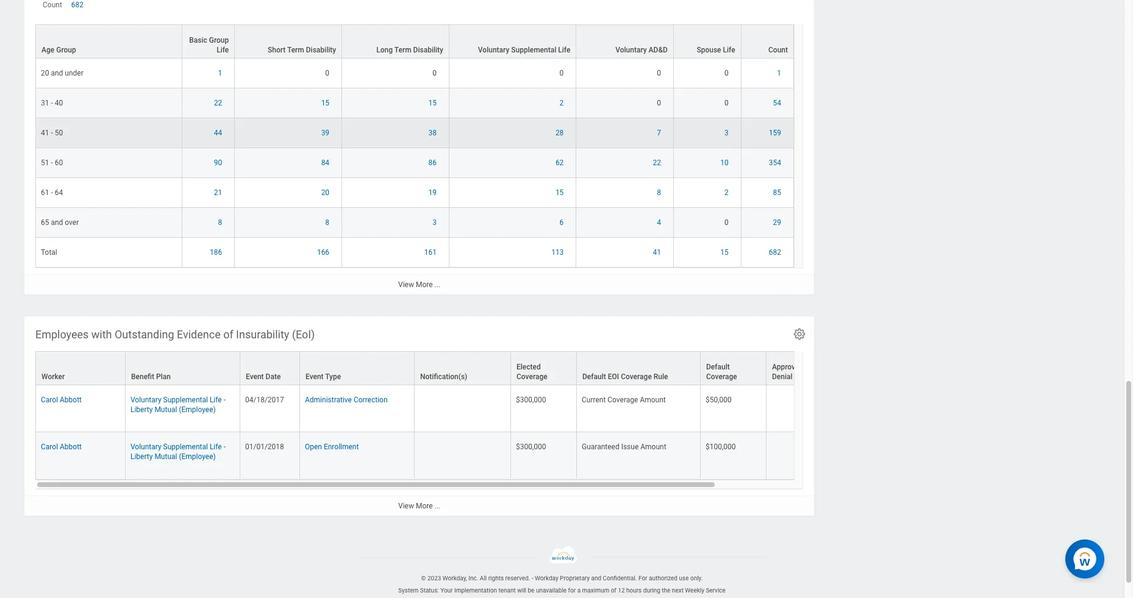 Task type: vqa. For each thing, say whether or not it's contained in the screenshot.
the View Business Process Definition MAIN CONTENT
no



Task type: locate. For each thing, give the bounding box(es) containing it.
1 vertical spatial 682
[[769, 248, 782, 257]]

life inside basic group life
[[217, 46, 229, 54]]

1 for 1st 1 button from the left
[[218, 69, 222, 78]]

your
[[441, 588, 453, 594]]

under
[[65, 69, 83, 78]]

of inside © 2023 workday, inc. all rights reserved. - workday proprietary and confidential. for authorized use only. system status: your implementation tenant will be unavailable for a maximum of 12 hours during the next weekly service
[[611, 588, 617, 594]]

3 row from the top
[[35, 89, 794, 119]]

8 button down the 21 button
[[218, 218, 224, 228]]

default coverage
[[706, 363, 737, 381]]

1 1 from the left
[[218, 69, 222, 78]]

0 horizontal spatial 3
[[433, 219, 437, 227]]

1 horizontal spatial event
[[306, 373, 324, 381]]

voluntary supplemental life button
[[450, 25, 576, 58]]

2 date from the left
[[795, 373, 810, 381]]

20 inside button
[[321, 189, 330, 197]]

44
[[214, 129, 222, 137]]

count up age
[[43, 1, 62, 9]]

1 vertical spatial voluntary supplemental life - liberty mutual  (employee)
[[131, 443, 226, 461]]

coverage inside default eoi coverage rule popup button
[[621, 373, 652, 381]]

row containing 51 - 60
[[35, 148, 794, 178]]

the
[[662, 588, 671, 594]]

system
[[398, 588, 419, 594]]

disability right long
[[413, 46, 444, 54]]

1 vertical spatial count
[[769, 46, 788, 54]]

age
[[41, 46, 54, 54]]

1 vertical spatial group
[[56, 46, 76, 54]]

0 button left the 54
[[725, 98, 731, 108]]

0 horizontal spatial 1 button
[[218, 68, 224, 78]]

1 vertical spatial (employee)
[[179, 453, 216, 461]]

0 horizontal spatial 8
[[218, 219, 222, 227]]

$300,000 element
[[516, 394, 546, 405], [516, 441, 546, 452]]

short
[[268, 46, 286, 54]]

inc.
[[469, 575, 479, 582]]

0 vertical spatial count
[[43, 1, 62, 9]]

1 vertical spatial supplemental
[[163, 396, 208, 405]]

default for default coverage
[[706, 363, 730, 372]]

0 vertical spatial default
[[706, 363, 730, 372]]

0 vertical spatial mutual
[[155, 406, 177, 414]]

group right age
[[56, 46, 76, 54]]

0 vertical spatial (employee)
[[179, 406, 216, 414]]

1 disability from the left
[[306, 46, 336, 54]]

voluntary supplemental life - liberty mutual  (employee) link for 04/18/2017
[[131, 394, 226, 414]]

1 voluntary supplemental life - liberty mutual  (employee) from the top
[[131, 396, 226, 414]]

of right the evidence
[[223, 328, 233, 341]]

disability right short
[[306, 46, 336, 54]]

1 vertical spatial view
[[398, 502, 414, 510]]

1 carol abbott from the top
[[41, 396, 82, 405]]

2 down "10" button
[[725, 189, 729, 197]]

0 vertical spatial more
[[416, 281, 433, 289]]

2 more from the top
[[416, 502, 433, 510]]

3 down 19 button
[[433, 219, 437, 227]]

and for 20
[[51, 69, 63, 78]]

1 mutual from the top
[[155, 406, 177, 414]]

mutual
[[155, 406, 177, 414], [155, 453, 177, 461]]

2 voluntary supplemental life - liberty mutual  (employee) from the top
[[131, 443, 226, 461]]

coverage inside elected coverage popup button
[[517, 373, 548, 381]]

682 button up 'age group' popup button
[[71, 0, 85, 10]]

(employee) for 04/18/2017
[[179, 406, 216, 414]]

1 abbott from the top
[[60, 396, 82, 405]]

count up the 54
[[769, 46, 788, 54]]

2 1 from the left
[[777, 69, 782, 78]]

0 vertical spatial view more ...
[[398, 281, 440, 289]]

event up 04/18/2017
[[246, 373, 264, 381]]

2 disability from the left
[[413, 46, 444, 54]]

8 for the rightmost 8 button
[[657, 189, 661, 197]]

0 vertical spatial carol abbott link
[[41, 394, 82, 405]]

more inside employees with outstanding evidence of insurability (eoi) element
[[416, 502, 433, 510]]

1 vertical spatial view more ...
[[398, 502, 440, 510]]

1 horizontal spatial 8 button
[[325, 218, 331, 228]]

20
[[41, 69, 49, 78], [321, 189, 330, 197]]

1 vertical spatial of
[[611, 588, 617, 594]]

0 horizontal spatial event
[[246, 373, 264, 381]]

1 event from the left
[[246, 373, 264, 381]]

event inside 'popup button'
[[306, 373, 324, 381]]

and right 65
[[51, 219, 63, 227]]

0 down voluntary supplemental life
[[560, 69, 564, 78]]

view more ... inside the enrollments - insurance coverage by age group element
[[398, 281, 440, 289]]

basic group life
[[189, 36, 229, 54]]

total element
[[41, 246, 57, 257]]

20 down age
[[41, 69, 49, 78]]

0 vertical spatial 2 button
[[560, 98, 566, 108]]

0 horizontal spatial 20
[[41, 69, 49, 78]]

disability
[[306, 46, 336, 54], [413, 46, 444, 54]]

event type column header
[[300, 351, 415, 386]]

- inside © 2023 workday, inc. all rights reserved. - workday proprietary and confidential. for authorized use only. system status: your implementation tenant will be unavailable for a maximum of 12 hours during the next weekly service
[[532, 575, 534, 582]]

authorized
[[649, 575, 678, 582]]

0 horizontal spatial default
[[583, 373, 606, 381]]

0 horizontal spatial 22
[[214, 99, 222, 108]]

61 - 64
[[41, 189, 63, 197]]

guaranteed issue amount element
[[582, 441, 667, 452]]

liberty for 01/01/2018
[[131, 453, 153, 461]]

1 horizontal spatial count
[[769, 46, 788, 54]]

0 horizontal spatial 1
[[218, 69, 222, 78]]

$300,000
[[516, 396, 546, 405], [516, 443, 546, 452]]

62
[[556, 159, 564, 167]]

0 vertical spatial amount
[[640, 396, 666, 405]]

1 horizontal spatial default
[[706, 363, 730, 372]]

default inside column header
[[583, 373, 606, 381]]

2 voluntary supplemental life - liberty mutual  (employee) link from the top
[[131, 441, 226, 461]]

2 ... from the top
[[435, 502, 440, 510]]

$50,000 element
[[706, 394, 732, 405]]

and for 65
[[51, 219, 63, 227]]

row containing 20 and under
[[35, 59, 794, 89]]

1 carol abbott link from the top
[[41, 394, 82, 405]]

7
[[657, 129, 661, 137]]

1 vertical spatial 3
[[433, 219, 437, 227]]

1 horizontal spatial 3
[[725, 129, 729, 137]]

liberty
[[131, 406, 153, 414], [131, 453, 153, 461]]

1 for second 1 button from left
[[777, 69, 782, 78]]

coverage up $50,000 'element'
[[706, 373, 737, 381]]

20 down 84 button
[[321, 189, 330, 197]]

status:
[[420, 588, 439, 594]]

19 button
[[429, 188, 439, 198]]

1 horizontal spatial group
[[209, 36, 229, 45]]

approval or denial date button
[[767, 352, 820, 385]]

1 vertical spatial abbott
[[60, 443, 82, 452]]

- up be
[[532, 575, 534, 582]]

62 button
[[556, 158, 566, 168]]

15
[[321, 99, 330, 108], [429, 99, 437, 108], [556, 189, 564, 197], [721, 248, 729, 257]]

term right short
[[287, 46, 304, 54]]

service
[[706, 588, 726, 594]]

161
[[424, 248, 437, 257]]

0 vertical spatial 682
[[71, 1, 84, 9]]

view more ... inside employees with outstanding evidence of insurability (eoi) element
[[398, 502, 440, 510]]

all
[[480, 575, 487, 582]]

0 horizontal spatial 3 button
[[433, 218, 439, 228]]

22 down the 7
[[653, 159, 661, 167]]

count button
[[742, 25, 794, 58]]

2 abbott from the top
[[60, 443, 82, 452]]

1 vertical spatial $300,000 element
[[516, 441, 546, 452]]

©
[[421, 575, 426, 582]]

2 1 button from the left
[[777, 68, 783, 78]]

8 row from the top
[[35, 238, 794, 268]]

row containing 41 - 50
[[35, 119, 794, 148]]

2 row from the top
[[35, 59, 794, 89]]

8 down 20 button
[[325, 219, 330, 227]]

1 $300,000 from the top
[[516, 396, 546, 405]]

1 vertical spatial more
[[416, 502, 433, 510]]

90
[[214, 159, 222, 167]]

default up $50,000 'element'
[[706, 363, 730, 372]]

voluntary
[[478, 46, 510, 54], [616, 46, 647, 54], [131, 396, 161, 405], [131, 443, 161, 452]]

0 left the 54
[[725, 99, 729, 108]]

event left 'type'
[[306, 373, 324, 381]]

38 button
[[429, 128, 439, 138]]

84
[[321, 159, 330, 167]]

default inside default coverage
[[706, 363, 730, 372]]

0 vertical spatial 3 button
[[725, 128, 731, 138]]

current coverage amount
[[582, 396, 666, 405]]

1 ... from the top
[[435, 281, 440, 289]]

1 date from the left
[[266, 373, 281, 381]]

22 button up 44
[[214, 98, 224, 108]]

6 row from the top
[[35, 178, 794, 208]]

basic group life button
[[182, 25, 234, 58]]

8 for left 8 button
[[218, 219, 222, 227]]

682 button down 29
[[769, 248, 783, 258]]

footer
[[0, 547, 1124, 599]]

amount inside 'element'
[[640, 396, 666, 405]]

0 vertical spatial liberty
[[131, 406, 153, 414]]

default eoi coverage rule button
[[577, 352, 700, 385]]

- right 61
[[51, 189, 53, 197]]

1 horizontal spatial 1
[[777, 69, 782, 78]]

0 horizontal spatial disability
[[306, 46, 336, 54]]

of left 12
[[611, 588, 617, 594]]

0 vertical spatial ...
[[435, 281, 440, 289]]

and inside © 2023 workday, inc. all rights reserved. - workday proprietary and confidential. for authorized use only. system status: your implementation tenant will be unavailable for a maximum of 12 hours during the next weekly service
[[591, 575, 602, 582]]

1 button down basic group life
[[218, 68, 224, 78]]

amount down rule
[[640, 396, 666, 405]]

enrollments - insurance coverage by age group element
[[24, 0, 814, 295]]

2 term from the left
[[395, 46, 412, 54]]

row containing 61 - 64
[[35, 178, 794, 208]]

coverage inside current coverage amount 'element'
[[608, 396, 638, 405]]

event
[[246, 373, 264, 381], [306, 373, 324, 381]]

31 - 40 element
[[41, 97, 63, 108]]

view inside the enrollments - insurance coverage by age group element
[[398, 281, 414, 289]]

0 left 29
[[725, 219, 729, 227]]

1 vertical spatial $300,000
[[516, 443, 546, 452]]

0 horizontal spatial date
[[266, 373, 281, 381]]

1 horizontal spatial 1 button
[[777, 68, 783, 78]]

cell
[[415, 386, 511, 433], [767, 386, 821, 433], [415, 433, 511, 480], [767, 433, 821, 480]]

65 and over element
[[41, 216, 79, 227]]

and up maximum
[[591, 575, 602, 582]]

1 horizontal spatial of
[[611, 588, 617, 594]]

3 button up "10" button
[[725, 128, 731, 138]]

1 vertical spatial amount
[[641, 443, 667, 452]]

0 vertical spatial and
[[51, 69, 63, 78]]

1 vertical spatial 22
[[653, 159, 661, 167]]

1 horizontal spatial 8
[[325, 219, 330, 227]]

1 horizontal spatial 20
[[321, 189, 330, 197]]

682 up 'age group' popup button
[[71, 1, 84, 9]]

22 button down the 7
[[653, 158, 663, 168]]

1 (employee) from the top
[[179, 406, 216, 414]]

0 vertical spatial $300,000
[[516, 396, 546, 405]]

1 horizontal spatial 682
[[769, 248, 782, 257]]

2 mutual from the top
[[155, 453, 177, 461]]

0 vertical spatial 20
[[41, 69, 49, 78]]

employees
[[35, 328, 89, 341]]

0 horizontal spatial 22 button
[[214, 98, 224, 108]]

41 inside 41 - 50 element
[[41, 129, 49, 137]]

- inside 41 - 50 element
[[51, 129, 53, 137]]

default left eoi
[[583, 373, 606, 381]]

of
[[223, 328, 233, 341], [611, 588, 617, 594]]

20 for 20 and under
[[41, 69, 49, 78]]

row
[[35, 25, 794, 59], [35, 59, 794, 89], [35, 89, 794, 119], [35, 119, 794, 148], [35, 148, 794, 178], [35, 178, 794, 208], [35, 208, 794, 238], [35, 238, 794, 268], [35, 351, 880, 386], [35, 386, 880, 433], [35, 433, 880, 480]]

benefit plan button
[[126, 352, 240, 385]]

1 row from the top
[[35, 25, 794, 59]]

0 horizontal spatial 41
[[41, 129, 49, 137]]

682 down 29
[[769, 248, 782, 257]]

4 row from the top
[[35, 119, 794, 148]]

amount right issue
[[641, 443, 667, 452]]

date down or
[[795, 373, 810, 381]]

more for first view more ... link from the top
[[416, 281, 433, 289]]

2 view more ... from the top
[[398, 502, 440, 510]]

2 $300,000 element from the top
[[516, 441, 546, 452]]

1 liberty from the top
[[131, 406, 153, 414]]

1 voluntary supplemental life - liberty mutual  (employee) link from the top
[[131, 394, 226, 414]]

1 horizontal spatial 41
[[653, 248, 661, 257]]

abbott for 01/01/2018
[[60, 443, 82, 452]]

1 vertical spatial 20
[[321, 189, 330, 197]]

51
[[41, 159, 49, 167]]

1 horizontal spatial 22
[[653, 159, 661, 167]]

41 down 4
[[653, 248, 661, 257]]

28
[[556, 129, 564, 137]]

2 carol abbott link from the top
[[41, 441, 82, 452]]

date
[[266, 373, 281, 381], [795, 373, 810, 381]]

voluntary supplemental life - liberty mutual  (employee) link for 01/01/2018
[[131, 441, 226, 461]]

coverage inside default coverage popup button
[[706, 373, 737, 381]]

22 up 44
[[214, 99, 222, 108]]

... inside the enrollments - insurance coverage by age group element
[[435, 281, 440, 289]]

amount for current coverage amount
[[640, 396, 666, 405]]

0 horizontal spatial 2
[[560, 99, 564, 108]]

1 horizontal spatial 2
[[725, 189, 729, 197]]

2 horizontal spatial 8
[[657, 189, 661, 197]]

use
[[679, 575, 689, 582]]

and left under
[[51, 69, 63, 78]]

default for default eoi coverage rule
[[583, 373, 606, 381]]

... inside employees with outstanding evidence of insurability (eoi) element
[[435, 502, 440, 510]]

1 more from the top
[[416, 281, 433, 289]]

abbott for 04/18/2017
[[60, 396, 82, 405]]

0 down spouse life
[[725, 69, 729, 78]]

0 button
[[325, 68, 331, 78], [433, 68, 439, 78], [560, 68, 566, 78], [657, 68, 663, 78], [725, 68, 731, 78], [657, 98, 663, 108], [725, 98, 731, 108], [725, 218, 731, 228]]

0 horizontal spatial of
[[223, 328, 233, 341]]

mutual for 01/01/2018
[[155, 453, 177, 461]]

7 button
[[657, 128, 663, 138]]

1 term from the left
[[287, 46, 304, 54]]

8 up 4
[[657, 189, 661, 197]]

0 horizontal spatial 682 button
[[71, 0, 85, 10]]

disability inside "short term disability" "popup button"
[[306, 46, 336, 54]]

$100,000 element
[[706, 441, 736, 452]]

0 vertical spatial group
[[209, 36, 229, 45]]

term inside "popup button"
[[287, 46, 304, 54]]

correction
[[354, 396, 388, 405]]

more for first view more ... link from the bottom of the page
[[416, 502, 433, 510]]

supplemental inside voluntary supplemental life popup button
[[511, 46, 557, 54]]

voluntary supplemental life - liberty mutual  (employee)
[[131, 396, 226, 414], [131, 443, 226, 461]]

row containing elected coverage
[[35, 351, 880, 386]]

2 carol abbott from the top
[[41, 443, 82, 452]]

2 event from the left
[[306, 373, 324, 381]]

2 view from the top
[[398, 502, 414, 510]]

1 vertical spatial voluntary supplemental life - liberty mutual  (employee) link
[[131, 441, 226, 461]]

or
[[803, 363, 810, 372]]

8 button down 20 button
[[325, 218, 331, 228]]

voluntary ad&d button
[[577, 25, 673, 58]]

more inside the enrollments - insurance coverage by age group element
[[416, 281, 433, 289]]

1 vertical spatial carol
[[41, 443, 58, 452]]

1 horizontal spatial date
[[795, 373, 810, 381]]

1 carol from the top
[[41, 396, 58, 405]]

- right '51'
[[51, 159, 53, 167]]

1 vertical spatial and
[[51, 219, 63, 227]]

1 horizontal spatial 2 button
[[725, 188, 731, 198]]

1 vertical spatial carol abbott
[[41, 443, 82, 452]]

0 vertical spatial abbott
[[60, 396, 82, 405]]

1 up the 54 button
[[777, 69, 782, 78]]

9 row from the top
[[35, 351, 880, 386]]

1 vertical spatial ...
[[435, 502, 440, 510]]

41 for 41 - 50
[[41, 129, 49, 137]]

7 row from the top
[[35, 208, 794, 238]]

coverage down elected
[[517, 373, 548, 381]]

2 up 28 button at the left top of page
[[560, 99, 564, 108]]

term right long
[[395, 46, 412, 54]]

carol for 04/18/2017
[[41, 396, 58, 405]]

0 horizontal spatial group
[[56, 46, 76, 54]]

coverage right eoi
[[621, 373, 652, 381]]

group right basic
[[209, 36, 229, 45]]

- inside 51 - 60 element
[[51, 159, 53, 167]]

0 vertical spatial supplemental
[[511, 46, 557, 54]]

1 vertical spatial liberty
[[131, 453, 153, 461]]

coverage down default eoi coverage rule
[[608, 396, 638, 405]]

2 carol from the top
[[41, 443, 58, 452]]

voluntary supplemental life - liberty mutual  (employee) for 01/01/2018
[[131, 443, 226, 461]]

term inside popup button
[[395, 46, 412, 54]]

view inside employees with outstanding evidence of insurability (eoi) element
[[398, 502, 414, 510]]

20 for 20
[[321, 189, 330, 197]]

row containing total
[[35, 238, 794, 268]]

0 vertical spatial 41
[[41, 129, 49, 137]]

39
[[321, 129, 330, 137]]

- right 31
[[51, 99, 53, 108]]

1 view more ... from the top
[[398, 281, 440, 289]]

10 row from the top
[[35, 386, 880, 433]]

41 left the 50
[[41, 129, 49, 137]]

view more ...
[[398, 281, 440, 289], [398, 502, 440, 510]]

- left the 01/01/2018
[[224, 443, 226, 452]]

voluntary supplemental life - liberty mutual  (employee) link
[[131, 394, 226, 414], [131, 441, 226, 461]]

spouse life button
[[674, 25, 741, 58]]

8 button up 4
[[657, 188, 663, 198]]

0 vertical spatial voluntary supplemental life - liberty mutual  (employee) link
[[131, 394, 226, 414]]

1 vertical spatial carol abbott link
[[41, 441, 82, 452]]

1 horizontal spatial term
[[395, 46, 412, 54]]

event inside popup button
[[246, 373, 264, 381]]

44 button
[[214, 128, 224, 138]]

carol abbott link for 04/18/2017
[[41, 394, 82, 405]]

2
[[560, 99, 564, 108], [725, 189, 729, 197]]

0 horizontal spatial term
[[287, 46, 304, 54]]

- left the 50
[[51, 129, 53, 137]]

2 (employee) from the top
[[179, 453, 216, 461]]

2 button down "10" button
[[725, 188, 731, 198]]

3 button down 19 button
[[433, 218, 439, 228]]

2 vertical spatial supplemental
[[163, 443, 208, 452]]

3 up "10" button
[[725, 129, 729, 137]]

date up 04/18/2017
[[266, 373, 281, 381]]

1 horizontal spatial disability
[[413, 46, 444, 54]]

for
[[639, 575, 648, 582]]

51 - 60
[[41, 159, 63, 167]]

issue
[[621, 443, 639, 452]]

1 horizontal spatial 22 button
[[653, 158, 663, 168]]

1 view from the top
[[398, 281, 414, 289]]

1 button up the 54 button
[[777, 68, 783, 78]]

2 liberty from the top
[[131, 453, 153, 461]]

2 $300,000 from the top
[[516, 443, 546, 452]]

41 inside 41 button
[[653, 248, 661, 257]]

2 button
[[560, 98, 566, 108], [725, 188, 731, 198]]

workday,
[[443, 575, 467, 582]]

8 down the 21 button
[[218, 219, 222, 227]]

group inside basic group life
[[209, 36, 229, 45]]

disability inside long term disability popup button
[[413, 46, 444, 54]]

5 row from the top
[[35, 148, 794, 178]]

$50,000
[[706, 396, 732, 405]]

carol abbott
[[41, 396, 82, 405], [41, 443, 82, 452]]

2 button up 28 button at the left top of page
[[560, 98, 566, 108]]

- inside 31 - 40 element
[[51, 99, 53, 108]]

2 horizontal spatial 8 button
[[657, 188, 663, 198]]

maximum
[[582, 588, 610, 594]]

abbott
[[60, 396, 82, 405], [60, 443, 82, 452]]

0 vertical spatial carol abbott
[[41, 396, 82, 405]]

1 down basic group life
[[218, 69, 222, 78]]



Task type: describe. For each thing, give the bounding box(es) containing it.
0 button down short term disability
[[325, 68, 331, 78]]

© 2023 workday, inc. all rights reserved. - workday proprietary and confidential. for authorized use only. system status: your implementation tenant will be unavailable for a maximum of 12 hours during the next weekly service
[[392, 575, 732, 599]]

19
[[429, 189, 437, 197]]

evidence
[[177, 328, 221, 341]]

long term disability
[[377, 46, 444, 54]]

mutual for 04/18/2017
[[155, 406, 177, 414]]

1 vertical spatial 2 button
[[725, 188, 731, 198]]

open
[[305, 443, 322, 452]]

carol abbott for 01/01/2018
[[41, 443, 82, 452]]

186
[[210, 248, 222, 257]]

$100,000
[[706, 443, 736, 452]]

default eoi coverage rule column header
[[577, 351, 701, 386]]

01/01/2018
[[245, 443, 284, 452]]

(employee) for 01/01/2018
[[179, 453, 216, 461]]

voluntary ad&d
[[616, 46, 668, 54]]

61 - 64 element
[[41, 186, 63, 197]]

1 view more ... link from the top
[[24, 275, 814, 295]]

coverage for current coverage amount
[[608, 396, 638, 405]]

notification(s) column header
[[415, 351, 511, 386]]

... for first view more ... link from the bottom of the page
[[435, 502, 440, 510]]

of inside employees with outstanding evidence of insurability (eoi) element
[[223, 328, 233, 341]]

row containing basic group life
[[35, 25, 794, 59]]

11 row from the top
[[35, 433, 880, 480]]

default coverage column header
[[701, 351, 767, 386]]

open enrollment link
[[305, 441, 359, 452]]

0 down ad&d
[[657, 69, 661, 78]]

0 button up the 7
[[657, 98, 663, 108]]

outstanding
[[115, 328, 174, 341]]

amount for guaranteed issue amount
[[641, 443, 667, 452]]

1 vertical spatial 682 button
[[769, 248, 783, 258]]

coverage for default coverage
[[706, 373, 737, 381]]

51 - 60 element
[[41, 156, 63, 167]]

enrollment
[[324, 443, 359, 452]]

0 horizontal spatial 8 button
[[218, 218, 224, 228]]

long term disability button
[[342, 25, 449, 58]]

confidential.
[[603, 575, 637, 582]]

84 button
[[321, 158, 331, 168]]

event date
[[246, 373, 281, 381]]

86
[[429, 159, 437, 167]]

41 - 50
[[41, 129, 63, 137]]

default eoi coverage rule
[[583, 373, 668, 381]]

elected coverage column header
[[511, 351, 577, 386]]

implementation
[[454, 588, 497, 594]]

41 for 41
[[653, 248, 661, 257]]

0 button down the long term disability at the top left of the page
[[433, 68, 439, 78]]

4 button
[[657, 218, 663, 228]]

configure employees with outstanding evidence of insurability (eoi) image
[[793, 328, 807, 341]]

(eoi)
[[292, 328, 315, 341]]

28 button
[[556, 128, 566, 138]]

employees with outstanding evidence of insurability (eoi) element
[[24, 317, 880, 516]]

61
[[41, 189, 49, 197]]

20 button
[[321, 188, 331, 198]]

29 button
[[773, 218, 783, 228]]

90 button
[[214, 158, 224, 168]]

0 down the long term disability at the top left of the page
[[433, 69, 437, 78]]

voluntary supplemental life
[[478, 46, 571, 54]]

60
[[55, 159, 63, 167]]

row containing 31 - 40
[[35, 89, 794, 119]]

disability for long term disability
[[413, 46, 444, 54]]

- left 04/18/2017
[[224, 396, 226, 405]]

0 vertical spatial 682 button
[[71, 0, 85, 10]]

date inside approval or denial date
[[795, 373, 810, 381]]

age group
[[41, 46, 76, 54]]

plan
[[156, 373, 171, 381]]

next
[[672, 588, 684, 594]]

carol for 01/01/2018
[[41, 443, 58, 452]]

benefit
[[131, 373, 154, 381]]

2 view more ... link from the top
[[24, 496, 814, 516]]

85 button
[[773, 188, 783, 198]]

0 up the 7
[[657, 99, 661, 108]]

1 vertical spatial 22 button
[[653, 158, 663, 168]]

denial
[[772, 373, 793, 381]]

event date button
[[240, 352, 300, 385]]

64
[[55, 189, 63, 197]]

date inside column header
[[266, 373, 281, 381]]

0 button down ad&d
[[657, 68, 663, 78]]

0 horizontal spatial 682
[[71, 1, 84, 9]]

159
[[769, 129, 782, 137]]

short term disability
[[268, 46, 336, 54]]

during
[[643, 588, 661, 594]]

disability for short term disability
[[306, 46, 336, 54]]

count inside popup button
[[769, 46, 788, 54]]

benefit plan column header
[[126, 351, 240, 386]]

administrative correction
[[305, 396, 388, 405]]

guaranteed issue amount
[[582, 443, 667, 452]]

elected coverage
[[517, 363, 548, 381]]

65
[[41, 219, 49, 227]]

administrative correction link
[[305, 394, 388, 405]]

event type button
[[300, 352, 414, 385]]

21 button
[[214, 188, 224, 198]]

view more ... for first view more ... link from the top
[[398, 281, 440, 289]]

carol abbott for 04/18/2017
[[41, 396, 82, 405]]

carol abbott link for 01/01/2018
[[41, 441, 82, 452]]

view more ... for first view more ... link from the bottom of the page
[[398, 502, 440, 510]]

85
[[773, 189, 782, 197]]

0 vertical spatial 3
[[725, 129, 729, 137]]

liberty for 04/18/2017
[[131, 406, 153, 414]]

4
[[657, 219, 661, 227]]

1 vertical spatial 2
[[725, 189, 729, 197]]

20 and under
[[41, 69, 83, 78]]

1 $300,000 element from the top
[[516, 394, 546, 405]]

40
[[55, 99, 63, 108]]

worker column header
[[35, 351, 126, 386]]

21
[[214, 189, 222, 197]]

29
[[773, 219, 782, 227]]

benefit plan
[[131, 373, 171, 381]]

long
[[377, 46, 393, 54]]

0 button left 29
[[725, 218, 731, 228]]

... for first view more ... link from the top
[[435, 281, 440, 289]]

term for short
[[287, 46, 304, 54]]

basic
[[189, 36, 207, 45]]

2023
[[428, 575, 441, 582]]

41 button
[[653, 248, 663, 258]]

113 button
[[552, 248, 566, 258]]

1 horizontal spatial 3 button
[[725, 128, 731, 138]]

6 button
[[560, 218, 566, 228]]

default coverage button
[[701, 352, 766, 385]]

footer containing © 2023 workday, inc. all rights reserved. - workday proprietary and confidential. for authorized use only. system status: your implementation tenant will be unavailable for a maximum of 12 hours during the next weekly service
[[0, 547, 1124, 599]]

notification(s) button
[[415, 352, 511, 385]]

event for event date
[[246, 373, 264, 381]]

12
[[618, 588, 625, 594]]

1 vertical spatial 3 button
[[433, 218, 439, 228]]

event for event type
[[306, 373, 324, 381]]

10 button
[[721, 158, 731, 168]]

group for age group
[[56, 46, 76, 54]]

0 button down spouse life
[[725, 68, 731, 78]]

worker
[[41, 373, 65, 381]]

0 horizontal spatial count
[[43, 1, 62, 9]]

0 button down voluntary supplemental life
[[560, 68, 566, 78]]

0 vertical spatial 2
[[560, 99, 564, 108]]

159 button
[[769, 128, 783, 138]]

group for basic group life
[[209, 36, 229, 45]]

supplemental for administrative correction
[[163, 396, 208, 405]]

50
[[55, 129, 63, 137]]

0 vertical spatial 22 button
[[214, 98, 224, 108]]

voluntary supplemental life - liberty mutual  (employee) for 04/18/2017
[[131, 396, 226, 414]]

supplemental for open enrollment
[[163, 443, 208, 452]]

41 - 50 element
[[41, 126, 63, 137]]

row containing 65 and over
[[35, 208, 794, 238]]

for
[[568, 588, 576, 594]]

rights
[[489, 575, 504, 582]]

20 and under element
[[41, 67, 83, 78]]

ad&d
[[649, 46, 668, 54]]

166 button
[[317, 248, 331, 258]]

hours
[[627, 588, 642, 594]]

tenant
[[499, 588, 516, 594]]

0 vertical spatial 22
[[214, 99, 222, 108]]

04/18/2017
[[245, 396, 284, 405]]

current coverage amount element
[[582, 394, 666, 405]]

eoi
[[608, 373, 619, 381]]

type
[[325, 373, 341, 381]]

coverage for elected coverage
[[517, 373, 548, 381]]

54 button
[[773, 98, 783, 108]]

8 for the middle 8 button
[[325, 219, 330, 227]]

10
[[721, 159, 729, 167]]

1 1 button from the left
[[218, 68, 224, 78]]

term for long
[[395, 46, 412, 54]]

approval
[[772, 363, 801, 372]]

0 down short term disability
[[325, 69, 330, 78]]

- inside 61 - 64 'element'
[[51, 189, 53, 197]]

event date column header
[[240, 351, 300, 386]]



